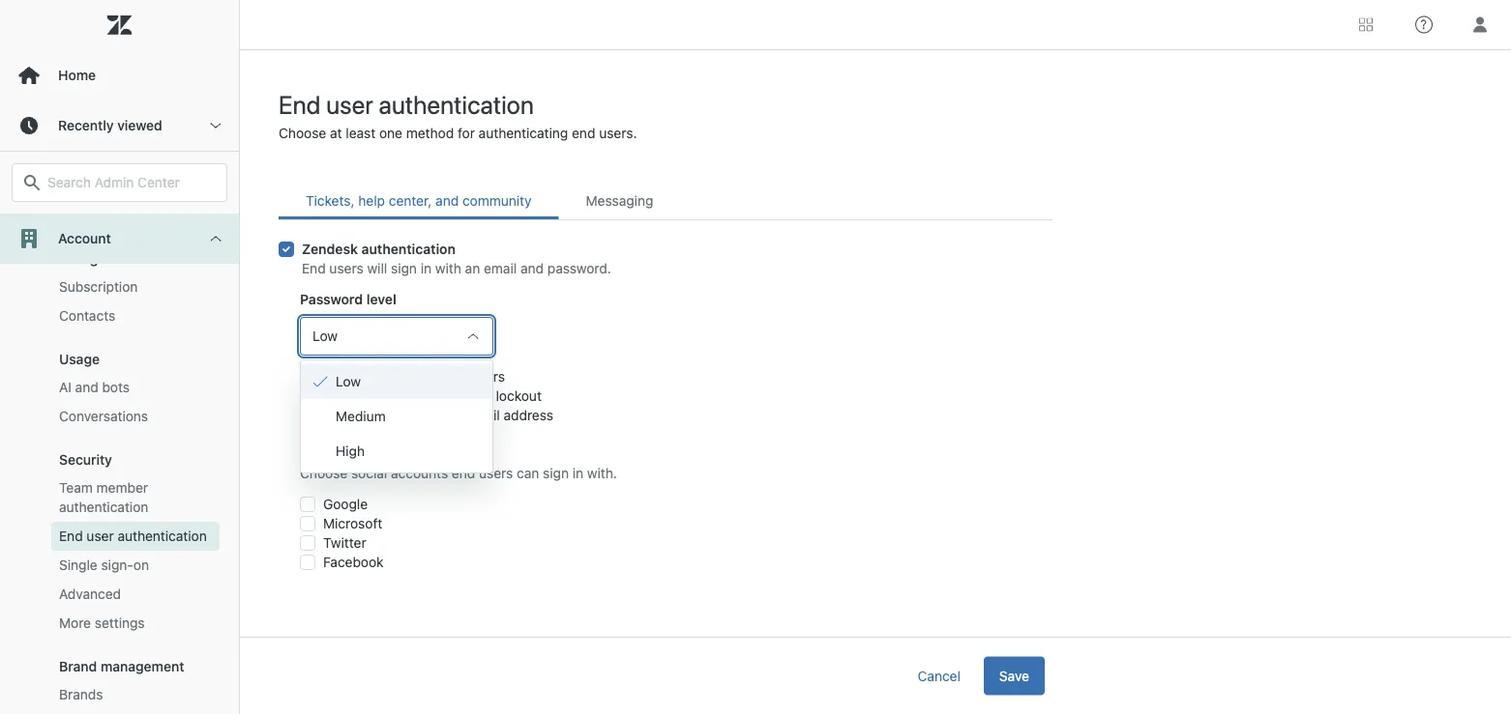 Task type: vqa. For each thing, say whether or not it's contained in the screenshot.
2 Used
no



Task type: describe. For each thing, give the bounding box(es) containing it.
twitter
[[323, 536, 366, 551]]

google microsoft twitter facebook
[[323, 497, 384, 571]]

in inside the 'social login choose social accounts end users can sign in with.'
[[573, 466, 584, 482]]

social login choose social accounts end users can sign in with.
[[300, 447, 617, 482]]

ai and bots element
[[59, 378, 130, 398]]

end user authentication choose at least one method for authenticating end users.
[[279, 89, 637, 141]]

end for end user authentication
[[59, 529, 83, 545]]

and inside ai and bots element
[[75, 380, 98, 396]]

before
[[452, 388, 492, 404]]

more settings
[[59, 616, 145, 632]]

advanced element
[[59, 585, 121, 605]]

contacts
[[59, 308, 115, 324]]

least inside must be at least 5 characters 10 attempts allowed before lockout must be different from email address
[[393, 369, 423, 385]]

home button
[[0, 50, 239, 101]]

team member authentication
[[59, 480, 148, 516]]

password.
[[547, 261, 611, 277]]

usage
[[59, 352, 100, 368]]

end user authentication
[[59, 529, 207, 545]]

users inside zendesk authentication end users will sign in with an email and password.
[[329, 261, 364, 277]]

ai and bots link
[[51, 373, 220, 402]]

attempts
[[341, 388, 397, 404]]

cancel
[[918, 669, 961, 685]]

2 must from the top
[[323, 408, 354, 424]]

end user authentication link
[[51, 522, 220, 551]]

single sign-on
[[59, 558, 149, 574]]

recently viewed button
[[0, 101, 239, 151]]

security element
[[59, 452, 112, 468]]

tickets,
[[306, 193, 355, 209]]

advanced
[[59, 587, 121, 603]]

advanced link
[[51, 581, 220, 610]]

tab list containing tickets, help center, and community
[[279, 182, 1053, 221]]

10
[[323, 388, 338, 404]]

single
[[59, 558, 97, 574]]

at inside must be at least 5 characters 10 attempts allowed before lockout must be different from email address
[[377, 369, 389, 385]]

5
[[427, 369, 435, 385]]

management
[[101, 659, 184, 675]]

settings
[[95, 616, 145, 632]]

with.
[[587, 466, 617, 482]]

on
[[133, 558, 149, 574]]

for
[[458, 125, 475, 141]]

password level list box
[[300, 360, 493, 474]]

authentication for end user authentication choose at least one method for authenticating end users.
[[379, 89, 534, 119]]

social
[[300, 447, 339, 462]]

team member authentication link
[[51, 474, 220, 522]]

end user authentication element
[[59, 527, 207, 547]]

will
[[367, 261, 387, 277]]

2 be from the top
[[358, 408, 374, 424]]

user for end user authentication
[[87, 529, 114, 545]]

conversations element
[[59, 407, 148, 427]]

high
[[336, 444, 365, 460]]

authenticating
[[479, 125, 568, 141]]

email inside must be at least 5 characters 10 attempts allowed before lockout must be different from email address
[[467, 408, 500, 424]]

0 vertical spatial low
[[313, 328, 338, 344]]

authentication inside zendesk authentication end users will sign in with an email and password.
[[361, 241, 456, 257]]

ai
[[59, 380, 71, 396]]

end inside the end user authentication choose at least one method for authenticating end users.
[[572, 125, 595, 141]]

messaging
[[586, 193, 653, 209]]

bots
[[102, 380, 130, 396]]

password level
[[300, 292, 397, 308]]

an
[[465, 261, 480, 277]]

users.
[[599, 125, 637, 141]]

tickets, help center, and community tab
[[279, 182, 559, 220]]

different
[[377, 408, 430, 424]]

brands
[[59, 687, 103, 703]]

choose inside the 'social login choose social accounts end users can sign in with.'
[[300, 466, 348, 482]]

team member authentication element
[[59, 479, 212, 518]]

1 must from the top
[[323, 369, 354, 385]]

end inside the 'social login choose social accounts end users can sign in with.'
[[452, 466, 475, 482]]

and inside tickets, help center, and community tab
[[436, 193, 459, 209]]

member
[[96, 480, 148, 496]]

cancel button
[[902, 657, 976, 696]]

subscription
[[59, 279, 138, 295]]

account
[[58, 231, 111, 247]]

contacts link
[[51, 302, 220, 331]]

home
[[58, 67, 96, 83]]

zendesk products image
[[1359, 18, 1373, 31]]

with
[[435, 261, 461, 277]]

zendesk
[[302, 241, 358, 257]]

more
[[59, 616, 91, 632]]

low option
[[301, 365, 492, 400]]

password
[[300, 292, 363, 308]]

accounts
[[391, 466, 448, 482]]

team
[[59, 480, 93, 496]]

sign inside zendesk authentication end users will sign in with an email and password.
[[391, 261, 417, 277]]

level
[[366, 292, 397, 308]]



Task type: locate. For each thing, give the bounding box(es) containing it.
least
[[346, 125, 376, 141], [393, 369, 423, 385]]

0 vertical spatial user
[[326, 89, 373, 119]]

viewed
[[117, 118, 162, 134]]

tab list
[[279, 182, 1053, 221]]

0 vertical spatial least
[[346, 125, 376, 141]]

contacts element
[[59, 307, 115, 326]]

1 vertical spatial users
[[479, 466, 513, 482]]

1 horizontal spatial at
[[377, 369, 389, 385]]

authentication for end user authentication
[[118, 529, 207, 545]]

low down password
[[313, 328, 338, 344]]

end inside the end user authentication choose at least one method for authenticating end users.
[[279, 89, 321, 119]]

community
[[462, 193, 532, 209]]

must up 10
[[323, 369, 354, 385]]

user for end user authentication choose at least one method for authenticating end users.
[[326, 89, 373, 119]]

allowed
[[401, 388, 448, 404]]

1 horizontal spatial sign
[[543, 466, 569, 482]]

1 vertical spatial user
[[87, 529, 114, 545]]

more settings element
[[59, 614, 145, 634]]

brands link
[[51, 681, 220, 710]]

0 horizontal spatial users
[[329, 261, 364, 277]]

Search Admin Center field
[[47, 174, 215, 192]]

users down zendesk
[[329, 261, 364, 277]]

billing
[[59, 251, 98, 267]]

choose
[[279, 125, 326, 141], [300, 466, 348, 482]]

must
[[323, 369, 354, 385], [323, 408, 354, 424]]

medium
[[336, 409, 386, 425]]

primary element
[[0, 0, 240, 715]]

low up medium
[[336, 374, 361, 390]]

0 vertical spatial at
[[330, 125, 342, 141]]

0 horizontal spatial in
[[421, 261, 432, 277]]

single sign-on element
[[59, 556, 149, 576]]

low
[[313, 328, 338, 344], [336, 374, 361, 390]]

be
[[358, 369, 374, 385], [358, 408, 374, 424]]

none search field inside primary 'element'
[[2, 164, 237, 202]]

None search field
[[2, 164, 237, 202]]

0 vertical spatial must
[[323, 369, 354, 385]]

1 horizontal spatial in
[[573, 466, 584, 482]]

center,
[[389, 193, 432, 209]]

0 vertical spatial end
[[279, 89, 321, 119]]

subscription link
[[51, 273, 220, 302]]

google
[[323, 497, 368, 513]]

least left 5 in the left of the page
[[393, 369, 423, 385]]

user inside account group
[[87, 529, 114, 545]]

end
[[572, 125, 595, 141], [452, 466, 475, 482]]

tree item containing account
[[0, 172, 239, 715]]

choose inside the end user authentication choose at least one method for authenticating end users.
[[279, 125, 326, 141]]

1 vertical spatial and
[[521, 261, 544, 277]]

choose down social
[[300, 466, 348, 482]]

authentication up will
[[361, 241, 456, 257]]

and left password.
[[521, 261, 544, 277]]

0 vertical spatial users
[[329, 261, 364, 277]]

address
[[504, 408, 553, 424]]

conversations link
[[51, 402, 220, 432]]

0 vertical spatial end
[[572, 125, 595, 141]]

authentication up on
[[118, 529, 207, 545]]

save button
[[984, 657, 1045, 696]]

0 vertical spatial be
[[358, 369, 374, 385]]

0 horizontal spatial and
[[75, 380, 98, 396]]

0 vertical spatial and
[[436, 193, 459, 209]]

sign
[[391, 261, 417, 277], [543, 466, 569, 482]]

2 vertical spatial end
[[59, 529, 83, 545]]

least left one
[[346, 125, 376, 141]]

method
[[406, 125, 454, 141]]

authentication down member
[[59, 500, 148, 516]]

lockout
[[496, 388, 542, 404]]

and
[[436, 193, 459, 209], [521, 261, 544, 277], [75, 380, 98, 396]]

microsoft
[[323, 516, 382, 532]]

must down 10
[[323, 408, 354, 424]]

help image
[[1415, 16, 1433, 33]]

authentication inside the end user authentication choose at least one method for authenticating end users.
[[379, 89, 534, 119]]

brand management
[[59, 659, 184, 675]]

1 vertical spatial choose
[[300, 466, 348, 482]]

in inside zendesk authentication end users will sign in with an email and password.
[[421, 261, 432, 277]]

user inside the end user authentication choose at least one method for authenticating end users.
[[326, 89, 373, 119]]

1 horizontal spatial end
[[572, 125, 595, 141]]

billing element
[[59, 251, 98, 267]]

in left 'with'
[[421, 261, 432, 277]]

users left 'can'
[[479, 466, 513, 482]]

at up attempts
[[377, 369, 389, 385]]

brand
[[59, 659, 97, 675]]

1 vertical spatial at
[[377, 369, 389, 385]]

0 horizontal spatial at
[[330, 125, 342, 141]]

can
[[517, 466, 539, 482]]

1 vertical spatial email
[[467, 408, 500, 424]]

authentication for team member authentication
[[59, 500, 148, 516]]

0 vertical spatial email
[[484, 261, 517, 277]]

in
[[421, 261, 432, 277], [573, 466, 584, 482]]

user menu image
[[1468, 12, 1493, 37]]

sign inside the 'social login choose social accounts end users can sign in with.'
[[543, 466, 569, 482]]

and right "ai"
[[75, 380, 98, 396]]

1 horizontal spatial users
[[479, 466, 513, 482]]

one
[[379, 125, 402, 141]]

facebook
[[323, 555, 384, 571]]

0 vertical spatial in
[[421, 261, 432, 277]]

social
[[351, 466, 387, 482]]

1 vertical spatial must
[[323, 408, 354, 424]]

at left one
[[330, 125, 342, 141]]

choose up tickets,
[[279, 125, 326, 141]]

1 be from the top
[[358, 369, 374, 385]]

sign right 'can'
[[543, 466, 569, 482]]

ai and bots
[[59, 380, 130, 396]]

end for end user authentication choose at least one method for authenticating end users.
[[279, 89, 321, 119]]

account group
[[0, 223, 239, 715]]

1 horizontal spatial and
[[436, 193, 459, 209]]

email inside zendesk authentication end users will sign in with an email and password.
[[484, 261, 517, 277]]

end left 'users.'
[[572, 125, 595, 141]]

brand management element
[[59, 659, 184, 675]]

usage element
[[59, 352, 100, 368]]

and inside zendesk authentication end users will sign in with an email and password.
[[521, 261, 544, 277]]

1 vertical spatial least
[[393, 369, 423, 385]]

1 vertical spatial end
[[302, 261, 326, 277]]

users
[[329, 261, 364, 277], [479, 466, 513, 482]]

at
[[330, 125, 342, 141], [377, 369, 389, 385]]

email right the an
[[484, 261, 517, 277]]

2 horizontal spatial and
[[521, 261, 544, 277]]

sign right will
[[391, 261, 417, 277]]

subscription element
[[59, 278, 138, 297]]

login
[[343, 447, 375, 462]]

and right center, on the left of the page
[[436, 193, 459, 209]]

email down before
[[467, 408, 500, 424]]

zendesk authentication end users will sign in with an email and password.
[[302, 241, 611, 277]]

0 horizontal spatial end
[[452, 466, 475, 482]]

tree item
[[0, 172, 239, 715]]

end right accounts
[[452, 466, 475, 482]]

in left with.
[[573, 466, 584, 482]]

1 horizontal spatial user
[[326, 89, 373, 119]]

1 vertical spatial low
[[336, 374, 361, 390]]

users inside the 'social login choose social accounts end users can sign in with.'
[[479, 466, 513, 482]]

email
[[484, 261, 517, 277], [467, 408, 500, 424]]

messaging tab
[[559, 182, 681, 220]]

must be at least 5 characters 10 attempts allowed before lockout must be different from email address
[[323, 369, 553, 424]]

authentication up for
[[379, 89, 534, 119]]

end
[[279, 89, 321, 119], [302, 261, 326, 277], [59, 529, 83, 545]]

0 horizontal spatial user
[[87, 529, 114, 545]]

1 vertical spatial be
[[358, 408, 374, 424]]

conversations
[[59, 409, 148, 425]]

1 vertical spatial end
[[452, 466, 475, 482]]

1 horizontal spatial least
[[393, 369, 423, 385]]

low inside low option
[[336, 374, 361, 390]]

tickets, help center, and community
[[306, 193, 532, 209]]

sign-
[[101, 558, 133, 574]]

be up attempts
[[358, 369, 374, 385]]

characters
[[439, 369, 505, 385]]

help
[[358, 193, 385, 209]]

0 vertical spatial sign
[[391, 261, 417, 277]]

2 vertical spatial and
[[75, 380, 98, 396]]

1 vertical spatial sign
[[543, 466, 569, 482]]

account button
[[0, 214, 239, 264]]

at inside the end user authentication choose at least one method for authenticating end users.
[[330, 125, 342, 141]]

from
[[434, 408, 463, 424]]

security
[[59, 452, 112, 468]]

recently viewed
[[58, 118, 162, 134]]

user
[[326, 89, 373, 119], [87, 529, 114, 545]]

recently
[[58, 118, 114, 134]]

authentication
[[379, 89, 534, 119], [361, 241, 456, 257], [59, 500, 148, 516], [118, 529, 207, 545]]

0 vertical spatial choose
[[279, 125, 326, 141]]

least inside the end user authentication choose at least one method for authenticating end users.
[[346, 125, 376, 141]]

be down attempts
[[358, 408, 374, 424]]

end inside account group
[[59, 529, 83, 545]]

end inside zendesk authentication end users will sign in with an email and password.
[[302, 261, 326, 277]]

0 horizontal spatial least
[[346, 125, 376, 141]]

single sign-on link
[[51, 551, 220, 581]]

tree item inside primary 'element'
[[0, 172, 239, 715]]

0 horizontal spatial sign
[[391, 261, 417, 277]]

1 vertical spatial in
[[573, 466, 584, 482]]

brands element
[[59, 686, 103, 705]]

more settings link
[[51, 610, 220, 639]]

save
[[999, 669, 1029, 685]]



